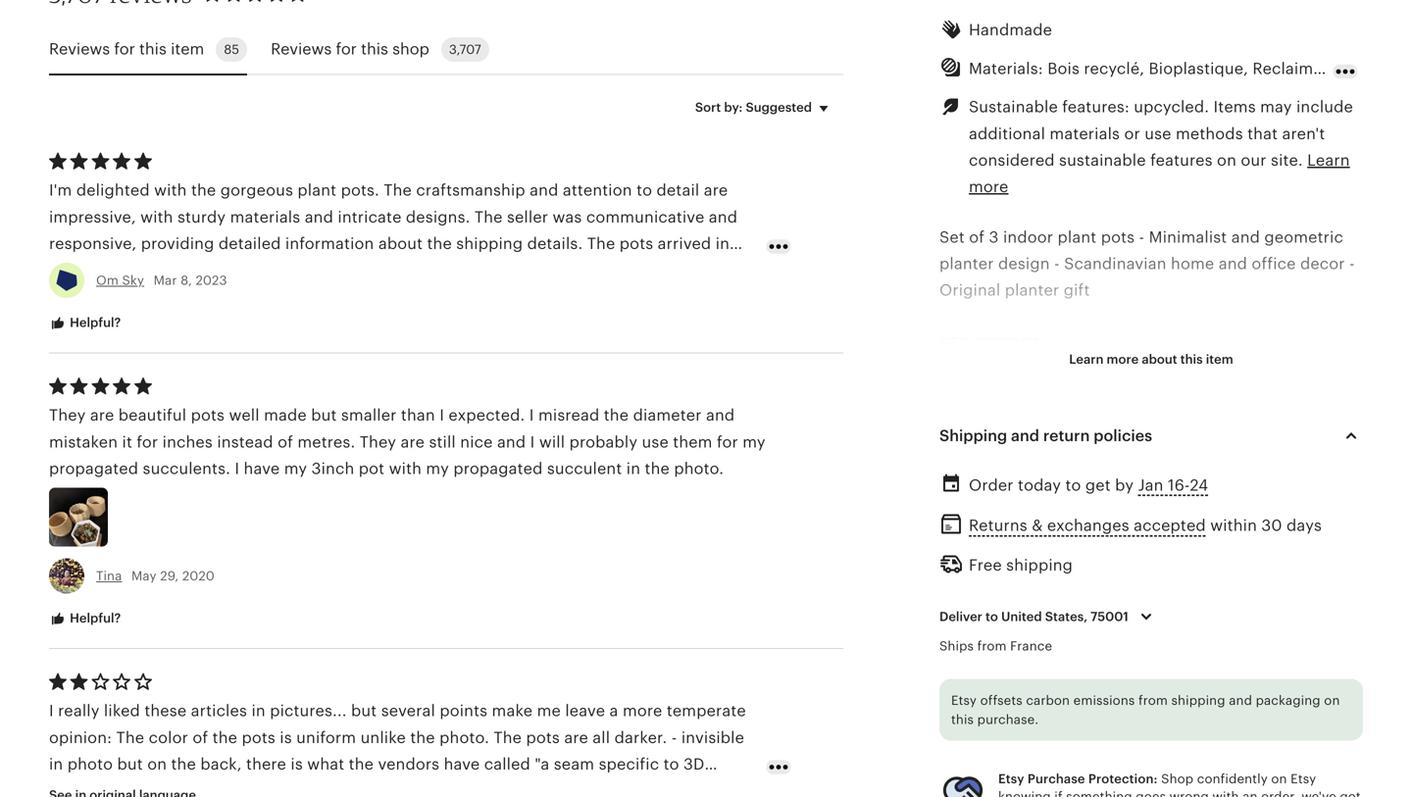 Task type: vqa. For each thing, say whether or not it's contained in the screenshot.
Custom and personalized orders at the bottom
no



Task type: describe. For each thing, give the bounding box(es) containing it.
on inside other sizes available on request. customization requests are welcome !
[[1102, 735, 1121, 753]]

unique
[[396, 288, 449, 306]]

was
[[553, 208, 582, 226]]

reviews for this shop
[[271, 40, 430, 58]]

also
[[940, 549, 971, 566]]

learn more
[[969, 152, 1350, 196]]

1 vertical spatial x
[[1244, 682, 1252, 700]]

are down than
[[401, 433, 425, 451]]

the up quality in the top left of the page
[[330, 262, 355, 279]]

tina may 29, 2020
[[96, 569, 215, 584]]

dimensions
[[940, 629, 1040, 646]]

emissions
[[1074, 693, 1135, 708]]

quality
[[307, 288, 359, 306]]

a inside their clean lines and their material will bring a natural, zen, modern and original side to your interior, but is also an original gift to your loved ones !
[[1283, 495, 1292, 513]]

mistaken
[[49, 433, 118, 451]]

1 horizontal spatial they
[[360, 433, 396, 451]]

the up probably in the bottom of the page
[[604, 407, 629, 424]]

and inside etsy offsets carbon emissions from shipping and packaging on this purchase.
[[1229, 693, 1253, 708]]

1 horizontal spatial shipping
[[1007, 557, 1073, 574]]

zen,
[[940, 522, 971, 540]]

learn for learn more about this item
[[1069, 352, 1104, 367]]

and up information at left top
[[305, 208, 334, 226]]

deliver to united states, 75001
[[940, 610, 1129, 624]]

i'm
[[49, 182, 72, 199]]

and inside shipping and return policies dropdown button
[[1011, 427, 1040, 445]]

gorgeous
[[220, 182, 293, 199]]

7,5
[[1310, 682, 1331, 700]]

smaller
[[341, 407, 397, 424]]

are inside i'm delighted with the gorgeous plant pots.  the craftsmanship and attention to detail are impressive, with sturdy materials and intricate designs. the seller was communicative and responsive, providing detailed information about the shipping details. the pots arrived in perfect condition and have elevated the look of my indoor garden. i highly recommend this seller for anyone looking for high-quality and unique plant pots.
[[704, 182, 728, 199]]

2 propagated from the left
[[454, 460, 543, 478]]

mar
[[154, 273, 177, 288]]

i right nice
[[530, 433, 535, 451]]

1 vertical spatial :
[[1076, 682, 1080, 700]]

set of 3 indoor plant pots - minimalist and geometric planter design - scandinavian home and office decor - original planter gift
[[940, 228, 1355, 299]]

2 helpful? button from the top
[[34, 601, 136, 637]]

available
[[1030, 735, 1097, 753]]

medium
[[950, 682, 1012, 700]]

tina
[[96, 569, 122, 584]]

have inside they are beautiful pots well made but smaller than i expected. i misread the diameter and mistaken it for inches instead of metres. they are still nice and i will probably use them for my propagated succulents. i have my 3inch pot with my propagated succulent in the photo.
[[244, 460, 280, 478]]

other sizes available on request. customization requests are welcome !
[[940, 735, 1304, 780]]

details.
[[527, 235, 583, 253]]

my inside i'm delighted with the gorgeous plant pots.  the craftsmanship and attention to detail are impressive, with sturdy materials and intricate designs. the seller was communicative and responsive, providing detailed information about the shipping details. the pots arrived in perfect condition and have elevated the look of my indoor garden. i highly recommend this seller for anyone looking for high-quality and unique plant pots.
[[416, 262, 439, 279]]

shipping inside etsy offsets carbon emissions from shipping and packaging on this purchase.
[[1172, 693, 1226, 708]]

and right nice
[[497, 433, 526, 451]]

aren't
[[1283, 125, 1326, 142]]

something
[[1067, 790, 1133, 798]]

on inside the sustainable features: upcycled. items may include additional materials or use methods that aren't considered sustainable features on our site.
[[1217, 152, 1237, 169]]

probably
[[570, 433, 638, 451]]

it
[[122, 433, 132, 451]]

0 vertical spatial plant
[[298, 182, 337, 199]]

looking
[[180, 288, 237, 306]]

1 propagated from the left
[[49, 460, 138, 478]]

ships
[[940, 639, 974, 654]]

sky
[[122, 273, 144, 288]]

and up arrived
[[709, 208, 738, 226]]

shop
[[393, 40, 430, 58]]

0 vertical spatial original
[[1073, 522, 1131, 540]]

om
[[96, 273, 119, 288]]

photo.
[[674, 460, 724, 478]]

0 horizontal spatial they
[[49, 407, 86, 424]]

gift inside their clean lines and their material will bring a natural, zen, modern and original side to your interior, but is also an original gift to your loved ones !
[[1060, 549, 1086, 566]]

the up sturdy
[[191, 182, 216, 199]]

order today to get by jan 16-24
[[969, 477, 1209, 494]]

features
[[1151, 152, 1213, 169]]

this left shop
[[361, 40, 388, 58]]

home inside set of 3 indoor plant pots - minimalist and geometric planter design - scandinavian home and office decor - original planter gift
[[1171, 255, 1215, 273]]

include
[[1297, 98, 1354, 116]]

from inside etsy offsets carbon emissions from shipping and packaging on this purchase.
[[1139, 693, 1168, 708]]

ships from france
[[940, 639, 1053, 654]]

side
[[1135, 522, 1167, 540]]

additional
[[969, 125, 1046, 142]]

etsy inside the shop confidently on etsy knowing if something goes wrong with an order, we've go
[[1291, 772, 1317, 787]]

natural,
[[1297, 495, 1355, 513]]

still
[[429, 433, 456, 451]]

attention
[[563, 182, 632, 199]]

and up "printed"
[[1329, 388, 1358, 406]]

shop
[[1162, 772, 1194, 787]]

with up 'providing'
[[140, 208, 173, 226]]

are up mistaken
[[90, 407, 114, 424]]

to down exchanges on the right
[[1091, 549, 1106, 566]]

france
[[1011, 639, 1053, 654]]

have inside i'm delighted with the gorgeous plant pots.  the craftsmanship and attention to detail are impressive, with sturdy materials and intricate designs. the seller was communicative and responsive, providing detailed information about the shipping details. the pots arrived in perfect condition and have elevated the look of my indoor garden. i highly recommend this seller for anyone looking for high-quality and unique plant pots.
[[220, 262, 256, 279]]

and up looking
[[187, 262, 215, 279]]

anyone
[[121, 288, 176, 306]]

indoor inside i'm delighted with the gorgeous plant pots.  the craftsmanship and attention to detail are impressive, with sturdy materials and intricate designs. the seller was communicative and responsive, providing detailed information about the shipping details. the pots arrived in perfect condition and have elevated the look of my indoor garden. i highly recommend this seller for anyone looking for high-quality and unique plant pots.
[[443, 262, 493, 279]]

and down lines
[[1040, 522, 1069, 540]]

high-
[[267, 288, 307, 306]]

of inside they are beautiful pots well made but smaller than i expected. i misread the diameter and mistaken it for inches instead of metres. they are still nice and i will probably use them for my propagated succulents. i have my 3inch pot with my propagated succulent in the photo.
[[278, 433, 293, 451]]

small inside description bring a touch of originality and modernity to your home and office decor with these small geometric and minimalist planters for succulents and cacti printed in wood !
[[1202, 388, 1242, 406]]

use inside they are beautiful pots well made but smaller than i expected. i misread the diameter and mistaken it for inches instead of metres. they are still nice and i will probably use them for my propagated succulents. i have my 3inch pot with my propagated succulent in the photo.
[[642, 433, 669, 451]]

0 horizontal spatial your
[[1111, 549, 1145, 566]]

0 vertical spatial :
[[1061, 655, 1066, 673]]

they are beautiful pots well made but smaller than i expected. i misread the diameter and mistaken it for inches instead of metres. they are still nice and i will probably use them for my propagated succulents. i have my 3inch pot with my propagated succulent in the photo.
[[49, 407, 766, 478]]

an inside the shop confidently on etsy knowing if something goes wrong with an order, we've go
[[1243, 790, 1258, 798]]

an inside their clean lines and their material will bring a natural, zen, modern and original side to your interior, but is also an original gift to your loved ones !
[[975, 549, 994, 566]]

nice
[[460, 433, 493, 451]]

1 vertical spatial the
[[475, 208, 503, 226]]

0 vertical spatial height
[[1255, 655, 1304, 673]]

items
[[1214, 98, 1256, 116]]

more for learn more
[[969, 178, 1009, 196]]

and down order today to get by jan 16-24
[[1069, 495, 1097, 513]]

small inside dimensions - small planters : inner diameter 5,5 cm x height 5,5 cm - medium planter : inner diameter 8 cm x height 7,5 cm
[[950, 655, 990, 673]]

item inside "dropdown button"
[[1206, 352, 1234, 367]]

to left get
[[1066, 477, 1081, 494]]

interior,
[[1230, 522, 1289, 540]]

in inside i'm delighted with the gorgeous plant pots.  the craftsmanship and attention to detail are impressive, with sturdy materials and intricate designs. the seller was communicative and responsive, providing detailed information about the shipping details. the pots arrived in perfect condition and have elevated the look of my indoor garden. i highly recommend this seller for anyone looking for high-quality and unique plant pots.
[[716, 235, 730, 253]]

features:
[[1063, 98, 1130, 116]]

look
[[359, 262, 392, 279]]

1 5,5 from the left
[[1187, 655, 1210, 673]]

materials inside i'm delighted with the gorgeous plant pots.  the craftsmanship and attention to detail are impressive, with sturdy materials and intricate designs. the seller was communicative and responsive, providing detailed information about the shipping details. the pots arrived in perfect condition and have elevated the look of my indoor garden. i highly recommend this seller for anyone looking for high-quality and unique plant pots.
[[230, 208, 300, 226]]

and down look
[[363, 288, 392, 306]]

if
[[1055, 790, 1063, 798]]

3,707
[[449, 42, 481, 57]]

0 vertical spatial seller
[[507, 208, 548, 226]]

our
[[1241, 152, 1267, 169]]

their clean lines and their material will bring a natural, zen, modern and original side to your interior, but is also an original gift to your loved ones !
[[940, 495, 1355, 566]]

to inside i'm delighted with the gorgeous plant pots.  the craftsmanship and attention to detail are impressive, with sturdy materials and intricate designs. the seller was communicative and responsive, providing detailed information about the shipping details. the pots arrived in perfect condition and have elevated the look of my indoor garden. i highly recommend this seller for anyone looking for high-quality and unique plant pots.
[[637, 182, 652, 199]]

reviews for reviews for this item
[[49, 40, 110, 58]]

will inside their clean lines and their material will bring a natural, zen, modern and original side to your interior, but is also an original gift to your loved ones !
[[1208, 495, 1234, 513]]

other
[[940, 735, 984, 753]]

3inch
[[312, 460, 354, 478]]

29,
[[160, 569, 179, 584]]

0 vertical spatial x
[[1242, 655, 1251, 673]]

return
[[1044, 427, 1090, 445]]

1 vertical spatial height
[[1257, 682, 1306, 700]]

reviews for reviews for this shop
[[271, 40, 332, 58]]

learn more about this item button
[[1055, 342, 1248, 377]]

my left 3inch
[[284, 460, 307, 478]]

bring
[[1238, 495, 1279, 513]]

purchase
[[1028, 772, 1086, 787]]

2 5,5 from the left
[[1309, 655, 1332, 673]]

impressive,
[[49, 208, 136, 226]]

purchase.
[[978, 713, 1039, 727]]

my right them
[[743, 433, 766, 451]]

touch
[[998, 362, 1042, 379]]

packaging
[[1256, 693, 1321, 708]]

about inside i'm delighted with the gorgeous plant pots.  the craftsmanship and attention to detail are impressive, with sturdy materials and intricate designs. the seller was communicative and responsive, providing detailed information about the shipping details. the pots arrived in perfect condition and have elevated the look of my indoor garden. i highly recommend this seller for anyone looking for high-quality and unique plant pots.
[[378, 235, 423, 253]]

with inside they are beautiful pots well made but smaller than i expected. i misread the diameter and mistaken it for inches instead of metres. they are still nice and i will probably use them for my propagated succulents. i have my 3inch pot with my propagated succulent in the photo.
[[389, 460, 422, 478]]

and left cacti
[[1203, 415, 1231, 433]]

and up them
[[706, 407, 735, 424]]

wrong
[[1170, 790, 1209, 798]]

1 vertical spatial planter
[[1005, 282, 1060, 299]]

my down still
[[426, 460, 449, 478]]

bring
[[940, 362, 980, 379]]

shipping
[[940, 427, 1008, 445]]

0 horizontal spatial seller
[[49, 288, 90, 306]]

providing
[[141, 235, 214, 253]]

1 horizontal spatial your
[[1191, 522, 1225, 540]]

returns
[[969, 517, 1028, 535]]

detail
[[657, 182, 700, 199]]

loved
[[1149, 549, 1191, 566]]

dimensions - small planters : inner diameter 5,5 cm x height 5,5 cm - medium planter : inner diameter 8 cm x height 7,5 cm
[[940, 629, 1360, 700]]

customization
[[1193, 735, 1304, 753]]

and down minimalist
[[1219, 255, 1248, 273]]

returns & exchanges accepted within 30 days
[[969, 517, 1322, 535]]

0 vertical spatial pots.
[[341, 182, 380, 199]]

condition
[[109, 262, 182, 279]]

the down designs.
[[427, 235, 452, 253]]

0 vertical spatial the
[[384, 182, 412, 199]]

succulents.
[[143, 460, 230, 478]]

i inside i'm delighted with the gorgeous plant pots.  the craftsmanship and attention to detail are impressive, with sturdy materials and intricate designs. the seller was communicative and responsive, providing detailed information about the shipping details. the pots arrived in perfect condition and have elevated the look of my indoor garden. i highly recommend this seller for anyone looking for high-quality and unique plant pots.
[[561, 262, 566, 279]]

i down instead
[[235, 460, 239, 478]]



Task type: locate. For each thing, give the bounding box(es) containing it.
1 horizontal spatial indoor
[[1003, 228, 1054, 246]]

0 horizontal spatial pots.
[[341, 182, 380, 199]]

0 vertical spatial shipping
[[456, 235, 523, 253]]

will inside they are beautiful pots well made but smaller than i expected. i misread the diameter and mistaken it for inches instead of metres. they are still nice and i will probably use them for my propagated succulents. i have my 3inch pot with my propagated succulent in the photo.
[[539, 433, 565, 451]]

etsy purchase protection:
[[999, 772, 1158, 787]]

with inside the shop confidently on etsy knowing if something goes wrong with an order, we've go
[[1213, 790, 1239, 798]]

1 vertical spatial pots.
[[497, 288, 535, 306]]

beautiful
[[118, 407, 187, 424]]

0 vertical spatial small
[[1202, 388, 1242, 406]]

! inside their clean lines and their material will bring a natural, zen, modern and original side to your interior, but is also an original gift to your loved ones !
[[1236, 549, 1241, 566]]

on up protection:
[[1102, 735, 1121, 753]]

0 horizontal spatial a
[[985, 362, 994, 379]]

use right or
[[1145, 125, 1172, 142]]

more inside learn more about this item "dropdown button"
[[1107, 352, 1139, 367]]

1 vertical spatial original
[[998, 549, 1056, 566]]

helpful?
[[67, 316, 121, 330], [67, 611, 121, 626]]

1 horizontal spatial learn
[[1308, 152, 1350, 169]]

scandinavian
[[1064, 255, 1167, 273]]

0 vertical spatial in
[[716, 235, 730, 253]]

are right detail
[[704, 182, 728, 199]]

1 vertical spatial they
[[360, 433, 396, 451]]

planter
[[940, 255, 994, 273], [1005, 282, 1060, 299], [1017, 682, 1071, 700]]

the up "intricate"
[[384, 182, 412, 199]]

tab list
[[49, 25, 844, 75]]

geometric inside description bring a touch of originality and modernity to your home and office decor with these small geometric and minimalist planters for succulents and cacti printed in wood !
[[1246, 388, 1325, 406]]

are inside other sizes available on request. customization requests are welcome !
[[1010, 762, 1034, 780]]

: right carbon
[[1076, 682, 1080, 700]]

2 helpful? from the top
[[67, 611, 121, 626]]

learn down aren't
[[1308, 152, 1350, 169]]

but left is
[[1294, 522, 1319, 540]]

1 horizontal spatial home
[[1171, 255, 1215, 273]]

planter down france
[[1017, 682, 1071, 700]]

0 horizontal spatial materials
[[230, 208, 300, 226]]

helpful? button down tina 'link'
[[34, 601, 136, 637]]

1 horizontal spatial but
[[1294, 522, 1319, 540]]

for
[[114, 40, 135, 58], [336, 40, 357, 58], [95, 288, 116, 306], [241, 288, 263, 306], [1090, 415, 1111, 433], [137, 433, 158, 451], [717, 433, 739, 451]]

minimalist
[[940, 415, 1019, 433]]

that
[[1248, 125, 1278, 142]]

original down their
[[1073, 522, 1131, 540]]

welcome
[[1039, 762, 1108, 780]]

0 vertical spatial about
[[378, 235, 423, 253]]

plant up the scandinavian
[[1058, 228, 1097, 246]]

0 horizontal spatial will
[[539, 433, 565, 451]]

office inside description bring a touch of originality and modernity to your home and office decor with these small geometric and minimalist planters for succulents and cacti printed in wood !
[[1021, 388, 1065, 406]]

use inside the sustainable features: upcycled. items may include additional materials or use methods that aren't considered sustainable features on our site.
[[1145, 125, 1172, 142]]

days
[[1287, 517, 1322, 535]]

2 horizontal spatial plant
[[1058, 228, 1097, 246]]

materials down "gorgeous"
[[230, 208, 300, 226]]

returns & exchanges accepted button
[[969, 512, 1206, 540]]

of right touch
[[1047, 362, 1062, 379]]

we've
[[1302, 790, 1337, 798]]

1 horizontal spatial materials
[[1050, 125, 1120, 142]]

1 horizontal spatial !
[[1112, 762, 1117, 780]]

2 reviews from the left
[[271, 40, 332, 58]]

1 helpful? button from the top
[[34, 305, 136, 342]]

0 vertical spatial gift
[[1064, 282, 1090, 299]]

0 horizontal spatial from
[[978, 639, 1007, 654]]

your
[[1284, 362, 1318, 379], [1191, 522, 1225, 540], [1111, 549, 1145, 566]]

0 horizontal spatial but
[[311, 407, 337, 424]]

pots. down garden. on the left of page
[[497, 288, 535, 306]]

1 vertical spatial helpful? button
[[34, 601, 136, 637]]

of inside i'm delighted with the gorgeous plant pots.  the craftsmanship and attention to detail are impressive, with sturdy materials and intricate designs. the seller was communicative and responsive, providing detailed information about the shipping details. the pots arrived in perfect condition and have elevated the look of my indoor garden. i highly recommend this seller for anyone looking for high-quality and unique plant pots.
[[396, 262, 412, 279]]

1 horizontal spatial pots.
[[497, 288, 535, 306]]

design
[[999, 255, 1050, 273]]

: up carbon
[[1061, 655, 1066, 673]]

tab list containing reviews for this item
[[49, 25, 844, 75]]

1 vertical spatial from
[[1139, 693, 1168, 708]]

1 vertical spatial helpful?
[[67, 611, 121, 626]]

5,5 up 7,5
[[1309, 655, 1332, 673]]

diameter inside they are beautiful pots well made but smaller than i expected. i misread the diameter and mistaken it for inches instead of metres. they are still nice and i will probably use them for my propagated succulents. i have my 3inch pot with my propagated succulent in the photo.
[[633, 407, 702, 424]]

1 vertical spatial geometric
[[1246, 388, 1325, 406]]

free shipping
[[969, 557, 1073, 574]]

i right than
[[440, 407, 444, 424]]

gift down "returns & exchanges accepted" button
[[1060, 549, 1086, 566]]

0 horizontal spatial reviews
[[49, 40, 110, 58]]

planters inside dimensions - small planters : inner diameter 5,5 cm x height 5,5 cm - medium planter : inner diameter 8 cm x height 7,5 cm
[[994, 655, 1056, 673]]

inner
[[1070, 655, 1109, 673], [1085, 682, 1124, 700]]

diameter up them
[[633, 407, 702, 424]]

in inside they are beautiful pots well made but smaller than i expected. i misread the diameter and mistaken it for inches instead of metres. they are still nice and i will probably use them for my propagated succulents. i have my 3inch pot with my propagated succulent in the photo.
[[627, 460, 641, 478]]

1 vertical spatial diameter
[[1114, 655, 1182, 673]]

1 reviews from the left
[[49, 40, 110, 58]]

but up metres.
[[311, 407, 337, 424]]

arrived
[[658, 235, 711, 253]]

material
[[1142, 495, 1204, 513]]

diameter
[[633, 407, 702, 424], [1114, 655, 1182, 673], [1128, 682, 1197, 700]]

get
[[1086, 477, 1111, 494]]

0 horizontal spatial original
[[998, 549, 1056, 566]]

pots inside they are beautiful pots well made but smaller than i expected. i misread the diameter and mistaken it for inches instead of metres. they are still nice and i will probably use them for my propagated succulents. i have my 3inch pot with my propagated succulent in the photo.
[[191, 407, 225, 424]]

but
[[311, 407, 337, 424], [1294, 522, 1319, 540]]

1 horizontal spatial the
[[475, 208, 503, 226]]

view details of this review photo by tina image
[[49, 488, 108, 547]]

2 vertical spatial your
[[1111, 549, 1145, 566]]

handmade
[[969, 21, 1053, 39]]

with up succulents
[[1118, 388, 1151, 406]]

2 vertical spatial in
[[627, 460, 641, 478]]

request.
[[1125, 735, 1189, 753]]

in inside description bring a touch of originality and modernity to your home and office decor with these small geometric and minimalist planters for succulents and cacti printed in wood !
[[1338, 415, 1352, 433]]

diameter up etsy offsets carbon emissions from shipping and packaging on this purchase.
[[1114, 655, 1182, 673]]

but inside their clean lines and their material will bring a natural, zen, modern and original side to your interior, but is also an original gift to your loved ones !
[[1294, 522, 1319, 540]]

with right pot
[[389, 460, 422, 478]]

of
[[969, 228, 985, 246], [396, 262, 412, 279], [1047, 362, 1062, 379], [278, 433, 293, 451]]

about up these at the right of the page
[[1142, 352, 1178, 367]]

1 vertical spatial but
[[1294, 522, 1319, 540]]

printed
[[1278, 415, 1334, 433]]

sustainable
[[1059, 152, 1146, 169]]

planter down design
[[1005, 282, 1060, 299]]

pots inside set of 3 indoor plant pots - minimalist and geometric planter design - scandinavian home and office decor - original planter gift
[[1101, 228, 1135, 246]]

1 horizontal spatial office
[[1252, 255, 1296, 273]]

5,5 up 8
[[1187, 655, 1210, 673]]

! for wood
[[987, 442, 991, 459]]

! for ones
[[1236, 549, 1241, 566]]

states,
[[1045, 610, 1088, 624]]

0 vertical spatial planter
[[940, 255, 994, 273]]

planters down france
[[994, 655, 1056, 673]]

planters up today
[[1023, 415, 1085, 433]]

more for learn more about this item
[[1107, 352, 1139, 367]]

helpful? button down 'om'
[[34, 305, 136, 342]]

on inside the shop confidently on etsy knowing if something goes wrong with an order, we've go
[[1272, 772, 1288, 787]]

of right look
[[396, 262, 412, 279]]

and right minimalist
[[1232, 228, 1261, 246]]

!
[[987, 442, 991, 459], [1236, 549, 1241, 566], [1112, 762, 1117, 780]]

have down detailed at left top
[[220, 262, 256, 279]]

reviews for this item
[[49, 40, 204, 58]]

0 horizontal spatial pots
[[191, 407, 225, 424]]

of inside set of 3 indoor plant pots - minimalist and geometric planter design - scandinavian home and office decor - original planter gift
[[969, 228, 985, 246]]

pots down "communicative"
[[620, 235, 654, 253]]

geometric up "printed"
[[1246, 388, 1325, 406]]

your inside description bring a touch of originality and modernity to your home and office decor with these small geometric and minimalist planters for succulents and cacti printed in wood !
[[1284, 362, 1318, 379]]

to inside dropdown button
[[986, 610, 998, 624]]

1 horizontal spatial propagated
[[454, 460, 543, 478]]

&
[[1032, 517, 1043, 535]]

this
[[139, 40, 167, 58], [361, 40, 388, 58], [718, 262, 746, 279], [1181, 352, 1203, 367], [952, 713, 974, 727]]

your down side
[[1111, 549, 1145, 566]]

0 vertical spatial inner
[[1070, 655, 1109, 673]]

gift
[[1064, 282, 1090, 299], [1060, 549, 1086, 566]]

! right ones
[[1236, 549, 1241, 566]]

i left misread
[[530, 407, 534, 424]]

the up the highly at the top left of page
[[587, 235, 615, 253]]

1 vertical spatial about
[[1142, 352, 1178, 367]]

minimalist
[[1149, 228, 1227, 246]]

intricate
[[338, 208, 402, 226]]

this inside "dropdown button"
[[1181, 352, 1203, 367]]

1 horizontal spatial in
[[716, 235, 730, 253]]

about inside "dropdown button"
[[1142, 352, 1178, 367]]

0 vertical spatial from
[[978, 639, 1007, 654]]

and left 'return'
[[1011, 427, 1040, 445]]

0 horizontal spatial the
[[384, 182, 412, 199]]

2 horizontal spatial your
[[1284, 362, 1318, 379]]

shipping up garden. on the left of page
[[456, 235, 523, 253]]

to
[[637, 182, 652, 199], [1264, 362, 1279, 379], [1066, 477, 1081, 494], [1171, 522, 1187, 540], [1091, 549, 1106, 566], [986, 610, 998, 624]]

8
[[1201, 682, 1211, 700]]

learn inside "dropdown button"
[[1069, 352, 1104, 367]]

a up days
[[1283, 495, 1292, 513]]

and down touch
[[988, 388, 1016, 406]]

1 vertical spatial materials
[[230, 208, 300, 226]]

requests
[[940, 762, 1006, 780]]

sort by: suggested
[[695, 100, 812, 115]]

in right arrived
[[716, 235, 730, 253]]

propagated down mistaken
[[49, 460, 138, 478]]

deliver to united states, 75001 button
[[925, 597, 1173, 638]]

0 vertical spatial !
[[987, 442, 991, 459]]

1 vertical spatial inner
[[1085, 682, 1124, 700]]

0 horizontal spatial use
[[642, 433, 669, 451]]

2 vertical spatial diameter
[[1128, 682, 1197, 700]]

with inside description bring a touch of originality and modernity to your home and office decor with these small geometric and minimalist planters for succulents and cacti printed in wood !
[[1118, 388, 1151, 406]]

2 vertical spatial shipping
[[1172, 693, 1226, 708]]

an down "confidently"
[[1243, 790, 1258, 798]]

use
[[1145, 125, 1172, 142], [642, 433, 669, 451]]

site.
[[1271, 152, 1303, 169]]

suggested
[[746, 100, 812, 115]]

original down &
[[998, 549, 1056, 566]]

metres.
[[298, 433, 355, 451]]

0 vertical spatial they
[[49, 407, 86, 424]]

pots inside i'm delighted with the gorgeous plant pots.  the craftsmanship and attention to detail are impressive, with sturdy materials and intricate designs. the seller was communicative and responsive, providing detailed information about the shipping details. the pots arrived in perfect condition and have elevated the look of my indoor garden. i highly recommend this seller for anyone looking for high-quality and unique plant pots.
[[620, 235, 654, 253]]

0 horizontal spatial decor
[[1069, 388, 1114, 406]]

1 helpful? from the top
[[67, 316, 121, 330]]

instead
[[217, 433, 273, 451]]

1 vertical spatial your
[[1191, 522, 1225, 540]]

carbon
[[1026, 693, 1070, 708]]

0 vertical spatial learn
[[1308, 152, 1350, 169]]

goes
[[1136, 790, 1166, 798]]

0 horizontal spatial propagated
[[49, 460, 138, 478]]

originality
[[1066, 362, 1143, 379]]

to up "communicative"
[[637, 182, 652, 199]]

confidently
[[1198, 772, 1268, 787]]

0 horizontal spatial more
[[969, 178, 1009, 196]]

to up dimensions
[[986, 610, 998, 624]]

and up was
[[530, 182, 559, 199]]

an right also
[[975, 549, 994, 566]]

2 vertical spatial plant
[[453, 288, 492, 306]]

this inside i'm delighted with the gorgeous plant pots.  the craftsmanship and attention to detail are impressive, with sturdy materials and intricate designs. the seller was communicative and responsive, providing detailed information about the shipping details. the pots arrived in perfect condition and have elevated the look of my indoor garden. i highly recommend this seller for anyone looking for high-quality and unique plant pots.
[[718, 262, 746, 279]]

0 vertical spatial home
[[1171, 255, 1215, 273]]

0 vertical spatial helpful? button
[[34, 305, 136, 342]]

tina link
[[96, 569, 122, 584]]

etsy for etsy purchase protection:
[[999, 772, 1025, 787]]

2 vertical spatial the
[[587, 235, 615, 253]]

but inside they are beautiful pots well made but smaller than i expected. i misread the diameter and mistaken it for inches instead of metres. they are still nice and i will probably use them for my propagated succulents. i have my 3inch pot with my propagated succulent in the photo.
[[311, 407, 337, 424]]

their
[[1102, 495, 1137, 513]]

item
[[171, 40, 204, 58], [1206, 352, 1234, 367]]

in right "printed"
[[1338, 415, 1352, 433]]

gift inside set of 3 indoor plant pots - minimalist and geometric planter design - scandinavian home and office decor - original planter gift
[[1064, 282, 1090, 299]]

to right the modernity
[[1264, 362, 1279, 379]]

0 horizontal spatial indoor
[[443, 262, 493, 279]]

1 horizontal spatial reviews
[[271, 40, 332, 58]]

on inside etsy offsets carbon emissions from shipping and packaging on this purchase.
[[1325, 693, 1340, 708]]

0 vertical spatial indoor
[[1003, 228, 1054, 246]]

0 vertical spatial geometric
[[1265, 228, 1344, 246]]

use left them
[[642, 433, 669, 451]]

0 horizontal spatial learn
[[1069, 352, 1104, 367]]

geometric inside set of 3 indoor plant pots - minimalist and geometric planter design - scandinavian home and office decor - original planter gift
[[1265, 228, 1344, 246]]

to inside description bring a touch of originality and modernity to your home and office decor with these small geometric and minimalist planters for succulents and cacti printed in wood !
[[1264, 362, 1279, 379]]

pots up the scandinavian
[[1101, 228, 1135, 246]]

perfect
[[49, 262, 105, 279]]

1 horizontal spatial :
[[1076, 682, 1080, 700]]

sturdy
[[178, 208, 226, 226]]

1 vertical spatial item
[[1206, 352, 1234, 367]]

0 horizontal spatial about
[[378, 235, 423, 253]]

indoor inside set of 3 indoor plant pots - minimalist and geometric planter design - scandinavian home and office decor - original planter gift
[[1003, 228, 1054, 246]]

this inside etsy offsets carbon emissions from shipping and packaging on this purchase.
[[952, 713, 974, 727]]

of inside description bring a touch of originality and modernity to your home and office decor with these small geometric and minimalist planters for succulents and cacti printed in wood !
[[1047, 362, 1062, 379]]

to down material
[[1171, 522, 1187, 540]]

more inside learn more
[[969, 178, 1009, 196]]

indoor up the 'unique'
[[443, 262, 493, 279]]

1 horizontal spatial use
[[1145, 125, 1172, 142]]

pots.
[[341, 182, 380, 199], [497, 288, 535, 306]]

deliver
[[940, 610, 983, 624]]

inner right carbon
[[1085, 682, 1124, 700]]

on right packaging
[[1325, 693, 1340, 708]]

cm
[[1214, 655, 1238, 673], [1336, 655, 1360, 673], [1216, 682, 1239, 700], [1336, 682, 1360, 700]]

recommend
[[621, 262, 714, 279]]

may
[[131, 569, 157, 584]]

more
[[969, 178, 1009, 196], [1107, 352, 1139, 367]]

0 horizontal spatial plant
[[298, 182, 337, 199]]

materials inside the sustainable features: upcycled. items may include additional materials or use methods that aren't considered sustainable features on our site.
[[1050, 125, 1120, 142]]

1 horizontal spatial from
[[1139, 693, 1168, 708]]

wood
[[940, 442, 982, 459]]

height up packaging
[[1255, 655, 1304, 673]]

from right ships
[[978, 639, 1007, 654]]

0 vertical spatial more
[[969, 178, 1009, 196]]

sort by: suggested button
[[681, 87, 850, 128]]

0 horizontal spatial office
[[1021, 388, 1065, 406]]

2 vertical spatial planter
[[1017, 682, 1071, 700]]

elevated
[[260, 262, 326, 279]]

etsy inside etsy offsets carbon emissions from shipping and packaging on this purchase.
[[952, 693, 977, 708]]

seller down perfect
[[49, 288, 90, 306]]

item inside tab list
[[171, 40, 204, 58]]

this up these at the right of the page
[[1181, 352, 1203, 367]]

1 horizontal spatial about
[[1142, 352, 1178, 367]]

protection:
[[1089, 772, 1158, 787]]

16-
[[1168, 477, 1190, 494]]

etsy up knowing
[[999, 772, 1025, 787]]

pots up inches
[[191, 407, 225, 424]]

0 horizontal spatial an
[[975, 549, 994, 566]]

etsy up we've
[[1291, 772, 1317, 787]]

office inside set of 3 indoor plant pots - minimalist and geometric planter design - scandinavian home and office decor - original planter gift
[[1252, 255, 1296, 273]]

! up something
[[1112, 762, 1117, 780]]

decor inside description bring a touch of originality and modernity to your home and office decor with these small geometric and minimalist planters for succulents and cacti printed in wood !
[[1069, 388, 1114, 406]]

free
[[969, 557, 1002, 574]]

planter inside dimensions - small planters : inner diameter 5,5 cm x height 5,5 cm - medium planter : inner diameter 8 cm x height 7,5 cm
[[1017, 682, 1071, 700]]

2023
[[196, 273, 227, 288]]

this left '85'
[[139, 40, 167, 58]]

home
[[1171, 255, 1215, 273], [940, 388, 983, 406]]

and up these at the right of the page
[[1148, 362, 1176, 379]]

seller up details.
[[507, 208, 548, 226]]

will down misread
[[539, 433, 565, 451]]

for inside description bring a touch of originality and modernity to your home and office decor with these small geometric and minimalist planters for succulents and cacti printed in wood !
[[1090, 415, 1111, 433]]

made
[[264, 407, 307, 424]]

a down description
[[985, 362, 994, 379]]

0 vertical spatial have
[[220, 262, 256, 279]]

learn inside learn more
[[1308, 152, 1350, 169]]

2 horizontal spatial etsy
[[1291, 772, 1317, 787]]

their
[[940, 495, 978, 513]]

on up 'order,'
[[1272, 772, 1288, 787]]

small down the modernity
[[1202, 388, 1242, 406]]

from up request.
[[1139, 693, 1168, 708]]

lines
[[1029, 495, 1064, 513]]

the left photo.
[[645, 460, 670, 478]]

expected.
[[449, 407, 525, 424]]

misread
[[539, 407, 600, 424]]

my up the 'unique'
[[416, 262, 439, 279]]

0 vertical spatial a
[[985, 362, 994, 379]]

1 horizontal spatial plant
[[453, 288, 492, 306]]

1 horizontal spatial decor
[[1301, 255, 1346, 273]]

or
[[1125, 125, 1141, 142]]

1 vertical spatial shipping
[[1007, 557, 1073, 574]]

0 horizontal spatial home
[[940, 388, 983, 406]]

! inside other sizes available on request. customization requests are welcome !
[[1112, 762, 1117, 780]]

1 horizontal spatial a
[[1283, 495, 1292, 513]]

0 horizontal spatial 5,5
[[1187, 655, 1210, 673]]

1 vertical spatial a
[[1283, 495, 1292, 513]]

home down 'bring'
[[940, 388, 983, 406]]

from
[[978, 639, 1007, 654], [1139, 693, 1168, 708]]

original
[[1073, 522, 1131, 540], [998, 549, 1056, 566]]

this up other
[[952, 713, 974, 727]]

learn for learn more
[[1308, 152, 1350, 169]]

decor inside set of 3 indoor plant pots - minimalist and geometric planter design - scandinavian home and office decor - original planter gift
[[1301, 255, 1346, 273]]

plant inside set of 3 indoor plant pots - minimalist and geometric planter design - scandinavian home and office decor - original planter gift
[[1058, 228, 1097, 246]]

home inside description bring a touch of originality and modernity to your home and office decor with these small geometric and minimalist planters for succulents and cacti printed in wood !
[[940, 388, 983, 406]]

1 vertical spatial !
[[1236, 549, 1241, 566]]

inner up emissions
[[1070, 655, 1109, 673]]

1 vertical spatial indoor
[[443, 262, 493, 279]]

etsy for etsy offsets carbon emissions from shipping and packaging on this purchase.
[[952, 693, 977, 708]]

a inside description bring a touch of originality and modernity to your home and office decor with these small geometric and minimalist planters for succulents and cacti printed in wood !
[[985, 362, 994, 379]]

planters inside description bring a touch of originality and modernity to your home and office decor with these small geometric and minimalist planters for succulents and cacti printed in wood !
[[1023, 415, 1085, 433]]

materials
[[1050, 125, 1120, 142], [230, 208, 300, 226]]

75001
[[1091, 610, 1129, 624]]

0 vertical spatial will
[[539, 433, 565, 451]]

may
[[1261, 98, 1292, 116]]

1 vertical spatial in
[[1338, 415, 1352, 433]]

! inside description bring a touch of originality and modernity to your home and office decor with these small geometric and minimalist planters for succulents and cacti printed in wood !
[[987, 442, 991, 459]]

2 horizontal spatial the
[[587, 235, 615, 253]]

they up pot
[[360, 433, 396, 451]]

shipping inside i'm delighted with the gorgeous plant pots.  the craftsmanship and attention to detail are impressive, with sturdy materials and intricate designs. the seller was communicative and responsive, providing detailed information about the shipping details. the pots arrived in perfect condition and have elevated the look of my indoor garden. i highly recommend this seller for anyone looking for high-quality and unique plant pots.
[[456, 235, 523, 253]]

with up sturdy
[[154, 182, 187, 199]]

modern
[[976, 522, 1036, 540]]

1 vertical spatial seller
[[49, 288, 90, 306]]

gift down the scandinavian
[[1064, 282, 1090, 299]]

pot
[[359, 460, 385, 478]]



